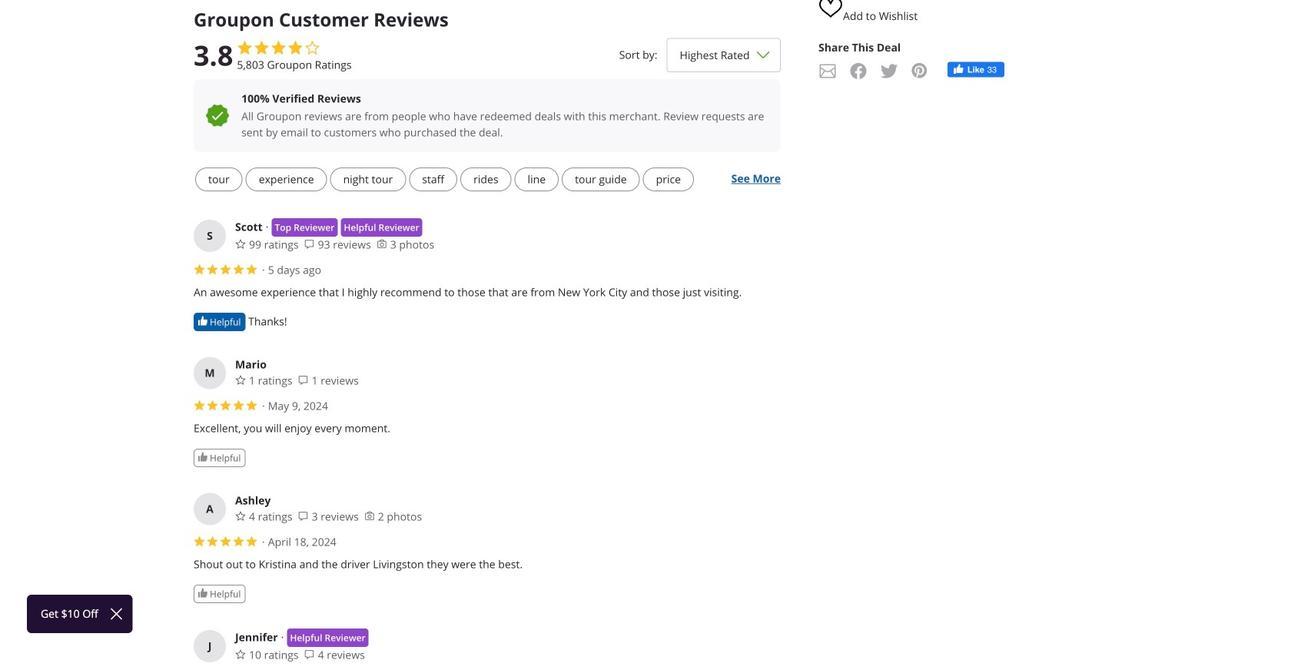 Task type: describe. For each thing, give the bounding box(es) containing it.
night tour radio
[[330, 167, 406, 191]]

pin it with pinterest. image
[[911, 62, 929, 80]]

staff radio
[[409, 167, 457, 191]]

3 photos image
[[376, 239, 387, 249]]

share with facebook. image
[[849, 62, 868, 80]]

10 ratings image
[[235, 649, 246, 660]]

3 reviews image
[[298, 511, 309, 521]]

99 ratings image
[[235, 239, 246, 249]]

1 ratings image
[[235, 375, 246, 385]]

share with email. image
[[818, 62, 837, 80]]

share with twitter. image
[[880, 62, 898, 80]]

add to wishlist image
[[818, 0, 843, 20]]

price radio
[[643, 167, 694, 191]]

line radio
[[515, 167, 559, 191]]

2 photos image
[[364, 511, 375, 521]]

tour radio
[[195, 167, 243, 191]]



Task type: vqa. For each thing, say whether or not it's contained in the screenshot.
1 ratings image
yes



Task type: locate. For each thing, give the bounding box(es) containing it.
tour guide radio
[[562, 167, 640, 191]]

1 reviews image
[[298, 375, 309, 385]]

option group
[[194, 164, 724, 194]]

4 ratings image
[[235, 511, 246, 521]]

93 reviews image
[[304, 239, 315, 249]]

experience radio
[[246, 167, 327, 191]]

4 reviews image
[[304, 649, 315, 660]]

rides radio
[[460, 167, 511, 191]]



